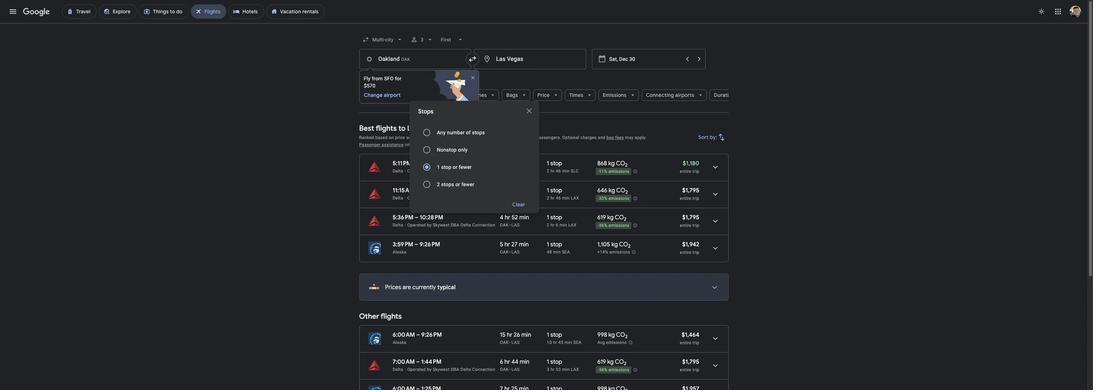 Task type: vqa. For each thing, say whether or not it's contained in the screenshot.
the 46 associated with 646
yes



Task type: locate. For each thing, give the bounding box(es) containing it.
and inside prices include required taxes + fees for 3 passengers. optional charges and bag fees may apply. passenger assistance
[[598, 135, 605, 140]]

2 vertical spatial $1,795
[[682, 359, 699, 366]]

trip down 1180 us dollars text box
[[693, 169, 699, 174]]

4 by from the top
[[427, 368, 432, 373]]

1 619 from the top
[[597, 214, 606, 222]]

kg inside 1,105 kg co 2
[[612, 241, 618, 249]]

1 vertical spatial 3
[[533, 135, 535, 140]]

0 horizontal spatial and
[[406, 135, 414, 140]]

2  image from the top
[[405, 196, 406, 201]]

any number of stops
[[437, 130, 485, 136]]

0 vertical spatial $1,795
[[682, 187, 699, 194]]

36% up "1,105"
[[599, 223, 607, 228]]

min right 27
[[519, 241, 529, 249]]

0 vertical spatial or
[[429, 92, 434, 98]]

other flights
[[359, 312, 402, 321]]

Departure time: 3:59 PM. text field
[[393, 241, 413, 249]]

leaves oakland international airport at 6:00 am on saturday, december 30 and arrives at harry reid international airport at 1:25 pm on saturday, december 30. element
[[393, 386, 441, 391]]

1 right (1)
[[414, 92, 416, 98]]

convenience
[[415, 135, 440, 140]]

1 stop flight. element up 10 on the right bottom of page
[[547, 332, 562, 340]]

sort
[[698, 134, 709, 141]]

alaska inside 3:59 pm – 9:26 pm alaska
[[393, 250, 406, 255]]

15
[[500, 332, 506, 339]]

1 horizontal spatial and
[[598, 135, 605, 140]]

min inside 1 stop 2 hr 6 min lax
[[560, 223, 567, 228]]

1 stop or fewer up 2 stops or fewer
[[437, 165, 472, 170]]

– right '3:59 pm'
[[415, 241, 418, 249]]

0 vertical spatial 3
[[421, 37, 424, 43]]

trip
[[693, 169, 699, 174], [693, 196, 699, 201], [693, 223, 699, 228], [693, 250, 699, 255], [693, 341, 699, 346], [693, 368, 699, 373]]

entire inside $1,464 entire trip
[[680, 341, 691, 346]]

oak for 15
[[500, 341, 509, 346]]

kg up -11% emissions
[[608, 160, 615, 167]]

alaska down '3:59 pm'
[[393, 250, 406, 255]]

flights for best
[[376, 124, 397, 133]]

44
[[511, 359, 518, 366]]

1 trip from the top
[[693, 169, 699, 174]]

0 vertical spatial 619
[[597, 214, 606, 222]]

0 horizontal spatial for
[[395, 76, 401, 82]]

total duration 5 hr 32 min. element
[[500, 187, 547, 196]]

flight details. leaves oakland international airport at 3:59 pm on saturday, december 30 and arrives at harry reid international airport at 9:26 pm on saturday, december 30. image
[[707, 240, 724, 257]]

5:36 pm – 10:28 pm
[[393, 214, 443, 222]]

3  image from the top
[[405, 223, 406, 228]]

2 46 from the top
[[556, 196, 561, 201]]

close dialog image
[[525, 107, 534, 115]]

1795 US dollars text field
[[682, 214, 699, 222], [682, 359, 699, 366]]

skywest for 5:11 pm
[[433, 169, 450, 174]]

2 las from the top
[[512, 223, 520, 228]]

assistance
[[382, 143, 404, 148]]

1 vertical spatial 1795 us dollars text field
[[682, 359, 699, 366]]

prices include required taxes + fees for 3 passengers. optional charges and bag fees may apply. passenger assistance
[[359, 135, 647, 148]]

619 for 6 hr 44 min
[[597, 359, 606, 366]]

Departure time: 5:11 PM. text field
[[393, 160, 412, 167]]

6 up 1 stop 48 min sea
[[556, 223, 558, 228]]

for inside prices include required taxes + fees for 3 passengers. optional charges and bag fees may apply. passenger assistance
[[526, 135, 532, 140]]

0 vertical spatial fewer
[[435, 92, 449, 98]]

trip for 6 hr 44 min
[[693, 368, 699, 373]]

1 stop 2 hr 46 min slc
[[547, 160, 579, 174]]

 image
[[405, 368, 406, 373]]

1 horizontal spatial prices
[[453, 135, 465, 140]]

4 dba from the top
[[451, 368, 459, 373]]

6 1 stop flight. element from the top
[[547, 359, 562, 367]]

$1,795 entire trip up 1957 us dollars text field
[[680, 359, 699, 373]]

2 down total duration 6 hr 26 min. element
[[547, 169, 549, 174]]

3 operated from the top
[[407, 223, 426, 228]]

for right +
[[526, 135, 532, 140]]

3 connection from the top
[[472, 223, 495, 228]]

stop inside 1 stop 3 hr 53 min lax
[[551, 359, 562, 366]]

co for 4 hr 52 min
[[615, 214, 624, 222]]

co down 'avg emissions' at the right bottom
[[615, 359, 624, 366]]

stop inside 1 stop 2 hr 46 min lax
[[551, 187, 562, 194]]

stop up 53
[[551, 359, 562, 366]]

46 up 1 stop 2 hr 6 min lax
[[556, 196, 561, 201]]

3 skywest from the top
[[433, 223, 450, 228]]

4 entire from the top
[[680, 250, 691, 255]]

2 alaska from the top
[[393, 341, 406, 346]]

skywest for 11:15 am
[[433, 196, 450, 201]]

sort by: button
[[696, 129, 729, 146]]

for inside fly from sfo for $570 change airport
[[395, 76, 401, 82]]

 image for 5:11 pm
[[405, 169, 406, 174]]

kg for 5 hr 27 min
[[612, 241, 618, 249]]

trip inside $1,942 entire trip
[[693, 250, 699, 255]]

Departure time: 11:15 AM. text field
[[393, 187, 415, 194]]

0 vertical spatial alaska
[[393, 250, 406, 255]]

1942 US dollars text field
[[682, 241, 699, 249]]

11%
[[599, 169, 607, 174]]

1 stop 2 hr 46 min lax
[[547, 187, 579, 201]]

0 vertical spatial  image
[[405, 169, 406, 174]]

2 trip from the top
[[693, 196, 699, 201]]

co up -11% emissions
[[616, 160, 625, 167]]

stops
[[472, 130, 485, 136], [441, 182, 454, 188]]

las down 27
[[512, 250, 520, 255]]

4 hr 52 min oak – las
[[500, 214, 529, 228]]

1 1 stop flight. element from the top
[[547, 160, 562, 168]]

stop inside 1 stop 2 hr 6 min lax
[[551, 214, 562, 222]]

0 vertical spatial 619 kg co 2
[[597, 214, 627, 223]]

las inside 4 hr 52 min oak – las
[[512, 223, 520, 228]]

oak inside 6 hr 44 min oak – las
[[500, 368, 509, 373]]

$1,942
[[682, 241, 699, 249]]

stop up 48
[[551, 241, 562, 249]]

only
[[458, 147, 468, 153]]

1 -36% emissions from the top
[[598, 223, 629, 228]]

co for 5 hr 27 min
[[619, 241, 628, 249]]

1 vertical spatial departure time: 6:00 am. text field
[[393, 386, 415, 391]]

connection up 2 stops or fewer
[[472, 169, 495, 174]]

by
[[427, 169, 432, 174], [427, 196, 432, 201], [427, 223, 432, 228], [427, 368, 432, 373]]

- down avg
[[598, 368, 599, 373]]

0 vertical spatial for
[[395, 76, 401, 82]]

6:00 am – 9:26 pm alaska
[[393, 332, 442, 346]]

7 1 stop flight. element from the top
[[547, 386, 562, 391]]

fees
[[516, 135, 525, 140], [615, 135, 624, 140]]

operated down leaves oakland international airport at 5:36 pm on saturday, december 30 and arrives at harry reid international airport at 10:28 pm on saturday, december 30. element
[[407, 223, 426, 228]]

-36% emissions down 'avg emissions' at the right bottom
[[598, 368, 629, 373]]

entire inside $1,942 entire trip
[[680, 250, 691, 255]]

$1,464 entire trip
[[680, 332, 699, 346]]

1 619 kg co 2 from the top
[[597, 214, 627, 223]]

1 horizontal spatial stops
[[472, 130, 485, 136]]

kg inside 998 kg co 2
[[609, 332, 615, 339]]

1 stop or fewer inside stops option group
[[437, 165, 472, 170]]

619 kg co 2 for 6 hr 44 min
[[597, 359, 627, 367]]

total duration 6 hr 26 min. element
[[500, 160, 547, 168]]

2 inside the 1 stop 2 hr 46 min slc
[[547, 169, 549, 174]]

operated for 5:11 pm
[[407, 169, 426, 174]]

stop inside 1 stop 10 hr 45 min sea
[[551, 332, 562, 339]]

3 $1,795 entire trip from the top
[[680, 359, 699, 373]]

4 - from the top
[[598, 368, 599, 373]]

emissions for 5:36 pm
[[609, 223, 629, 228]]

min left slc
[[562, 169, 570, 174]]

min up 1 stop 2 hr 6 min lax
[[562, 196, 570, 201]]

hr inside 6 hr 44 min oak – las
[[505, 359, 510, 366]]

lax inside 1 stop 2 hr 46 min lax
[[571, 196, 579, 201]]

2 by from the top
[[427, 196, 432, 201]]

Arrival time: 9:26 PM. text field
[[420, 241, 440, 249]]

entire
[[680, 169, 691, 174], [680, 196, 691, 201], [680, 223, 691, 228], [680, 250, 691, 255], [680, 341, 691, 346], [680, 368, 691, 373]]

1 operated by skywest dba delta connection from the top
[[407, 169, 495, 174]]

0 horizontal spatial 3
[[421, 37, 424, 43]]

lax up 1 stop 2 hr 6 min lax
[[571, 196, 579, 201]]

4 oak from the top
[[500, 368, 509, 373]]

emissions up 1,105 kg co 2 at right bottom
[[609, 223, 629, 228]]

hr inside the 5 hr 27 min oak – las
[[505, 241, 510, 249]]

trip inside $1,464 entire trip
[[693, 341, 699, 346]]

total duration 15 hr 26 min. element
[[500, 332, 547, 340]]

 image down 5:36 pm text field
[[405, 223, 406, 228]]

Departure text field
[[609, 49, 681, 69]]

868
[[597, 160, 607, 167]]

1 dba from the top
[[451, 169, 459, 174]]

1  image from the top
[[405, 169, 406, 174]]

1 operated from the top
[[407, 169, 426, 174]]

$1,795 down $1,464 entire trip
[[682, 359, 699, 366]]

co inside 646 kg co 2
[[616, 187, 625, 194]]

trip for 15 hr 26 min
[[693, 341, 699, 346]]

1 stop flight. element for 5:11 pm
[[547, 160, 562, 168]]

646
[[597, 187, 607, 194]]

0 vertical spatial prices
[[453, 135, 465, 140]]

0 vertical spatial 1 stop or fewer
[[414, 92, 449, 98]]

hr right 4
[[505, 214, 510, 222]]

1 stop flight. element down 53
[[547, 386, 562, 391]]

4 operated by skywest dba delta connection from the top
[[407, 368, 495, 373]]

1 stop or fewer up stops
[[414, 92, 449, 98]]

2 dba from the top
[[451, 196, 459, 201]]

- for 5:36 pm
[[598, 223, 599, 228]]

9:26 pm
[[420, 241, 440, 249], [421, 332, 442, 339]]

1 up 10 on the right bottom of page
[[547, 332, 549, 339]]

1 vertical spatial 619 kg co 2
[[597, 359, 627, 367]]

Arrival time: 4:47 PM. text field
[[421, 187, 442, 194]]

15 hr 26 min oak – las
[[500, 332, 531, 346]]

trip up 1957 us dollars text field
[[693, 368, 699, 373]]

3 entire from the top
[[680, 223, 691, 228]]

0 vertical spatial stops
[[472, 130, 485, 136]]

1464 US dollars text field
[[682, 332, 699, 339]]

4 operated from the top
[[407, 368, 426, 373]]

1:44 pm
[[421, 359, 442, 366]]

prices inside prices include required taxes + fees for 3 passengers. optional charges and bag fees may apply. passenger assistance
[[453, 135, 465, 140]]

stop for 5:36 pm
[[551, 214, 562, 222]]

2 vertical spatial or
[[455, 182, 460, 188]]

sea right 48
[[562, 250, 570, 255]]

for right the sfo
[[395, 76, 401, 82]]

total duration 4 hr 52 min. element
[[500, 214, 547, 223]]

entire for 6 hr 44 min
[[680, 368, 691, 373]]

619
[[597, 214, 606, 222], [597, 359, 606, 366]]

emissions down 646 kg co 2
[[609, 196, 629, 201]]

total duration 5 hr 27 min. element
[[500, 241, 547, 250]]

1 vertical spatial -36% emissions
[[598, 368, 629, 373]]

2 and from the left
[[598, 135, 605, 140]]

0 vertical spatial 46
[[556, 169, 561, 174]]

las inside 15 hr 26 min oak – las
[[512, 341, 520, 346]]

1 inside stops option group
[[437, 165, 440, 170]]

1180 US dollars text field
[[683, 160, 699, 167]]

1 vertical spatial 46
[[556, 196, 561, 201]]

hr left 44
[[505, 359, 510, 366]]

1 - from the top
[[598, 169, 599, 174]]

5 trip from the top
[[693, 341, 699, 346]]

1 horizontal spatial sea
[[573, 341, 582, 346]]

2 $1,795 from the top
[[682, 214, 699, 222]]

None field
[[359, 33, 406, 46], [438, 33, 467, 46], [359, 33, 406, 46], [438, 33, 467, 46]]

6 hr 44 min oak – las
[[500, 359, 529, 373]]

3 by from the top
[[427, 223, 432, 228]]

1 vertical spatial sea
[[573, 341, 582, 346]]

price
[[395, 135, 405, 140]]

flights up based
[[376, 124, 397, 133]]

leaves oakland international airport at 6:00 am on saturday, december 30 and arrives at harry reid international airport at 9:26 pm on saturday, december 30. element
[[393, 332, 442, 339]]

2 operated from the top
[[407, 196, 426, 201]]

0 vertical spatial flights
[[376, 124, 397, 133]]

1 inside the 1 stop 2 hr 46 min slc
[[547, 160, 549, 167]]

airports
[[675, 92, 694, 98]]

619 kg co 2 down "-33% emissions"
[[597, 214, 627, 223]]

Arrival time: 1:25 PM. text field
[[421, 386, 441, 391]]

1 alaska from the top
[[393, 250, 406, 255]]

1 36% from the top
[[599, 223, 607, 228]]

departure time: 6:00 am. text field containing 6:00 am
[[393, 332, 415, 339]]

– down total duration 4 hr 52 min. "element"
[[509, 223, 512, 228]]

 image down 11:15 am text field
[[405, 196, 406, 201]]

9:26 pm for 6:00 am
[[421, 332, 442, 339]]

min right 45
[[565, 341, 572, 346]]

3 dba from the top
[[451, 223, 459, 228]]

1 skywest from the top
[[433, 169, 450, 174]]

trip for 4 hr 52 min
[[693, 223, 699, 228]]

 image
[[405, 169, 406, 174], [405, 196, 406, 201], [405, 223, 406, 228]]

operated
[[407, 169, 426, 174], [407, 196, 426, 201], [407, 223, 426, 228], [407, 368, 426, 373]]

3 inside 1 stop 3 hr 53 min lax
[[547, 368, 549, 373]]

stop up 45
[[551, 332, 562, 339]]

0 vertical spatial -36% emissions
[[598, 223, 629, 228]]

619 kg co 2 for 4 hr 52 min
[[597, 214, 627, 223]]

co up +14% emissions
[[619, 241, 628, 249]]

1 inside 1 stop 48 min sea
[[547, 241, 549, 249]]

stop up layover (1 of 1) is a 2 hr 46 min layover at los angeles international airport in los angeles. element
[[551, 187, 562, 194]]

1 connection from the top
[[472, 169, 495, 174]]

from
[[372, 76, 383, 82]]

hr inside 1 stop 3 hr 53 min lax
[[551, 368, 555, 373]]

1 stop flight. element for 7:00 am
[[547, 359, 562, 367]]

best flights to las vegas
[[359, 124, 440, 133]]

5 1 stop flight. element from the top
[[547, 332, 562, 340]]

0 vertical spatial 1795 us dollars text field
[[682, 214, 699, 222]]

46 left slc
[[556, 169, 561, 174]]

1 for 6:00 am
[[547, 332, 549, 339]]

learn more about ranking image
[[442, 135, 448, 141]]

1 stop flight. element down passengers.
[[547, 160, 562, 168]]

1 vertical spatial or
[[453, 165, 458, 170]]

3
[[421, 37, 424, 43], [533, 135, 535, 140], [547, 368, 549, 373]]

1 up 48
[[547, 241, 549, 249]]

1795 us dollars text field for 4 hr 52 min
[[682, 214, 699, 222]]

1 las from the top
[[512, 196, 520, 201]]

1795 us dollars text field left flight details. leaves oakland international airport at 5:36 pm on saturday, december 30 and arrives at harry reid international airport at 10:28 pm on saturday, december 30. image
[[682, 214, 699, 222]]

1 inside 1 stop 2 hr 46 min lax
[[547, 187, 549, 194]]

by for 11:15 am
[[427, 196, 432, 201]]

las inside the 5 hr 27 min oak – las
[[512, 250, 520, 255]]

619 down 33%
[[597, 214, 606, 222]]

sfo
[[384, 76, 394, 82]]

10
[[547, 341, 552, 346]]

1 horizontal spatial fees
[[615, 135, 624, 140]]

619 for 4 hr 52 min
[[597, 214, 606, 222]]

1 horizontal spatial for
[[526, 135, 532, 140]]

airlines
[[469, 92, 487, 98]]

2 619 kg co 2 from the top
[[597, 359, 627, 367]]

1 horizontal spatial 3
[[533, 135, 535, 140]]

5 las from the top
[[512, 368, 520, 373]]

- up "1,105"
[[598, 223, 599, 228]]

2 vertical spatial $1,795 entire trip
[[680, 359, 699, 373]]

0 horizontal spatial fees
[[516, 135, 525, 140]]

fees right bag
[[615, 135, 624, 140]]

entire up $1,942
[[680, 223, 691, 228]]

2 - from the top
[[598, 196, 599, 201]]

2 up +14% emissions
[[628, 244, 631, 250]]

3 operated by skywest dba delta connection from the top
[[407, 223, 495, 228]]

las up clear
[[512, 196, 520, 201]]

2 619 from the top
[[597, 359, 606, 366]]

None text field
[[359, 49, 471, 69]]

co inside 998 kg co 2
[[616, 332, 625, 339]]

clear button
[[504, 196, 534, 214]]

las for 27
[[512, 250, 520, 255]]

skywest down 10:28 pm
[[433, 223, 450, 228]]

1795 us dollars text field down $1,464 entire trip
[[682, 359, 699, 366]]

trip down 1795 us dollars text field
[[693, 196, 699, 201]]

3 - from the top
[[598, 223, 599, 228]]

total duration 7 hr 25 min. element
[[500, 386, 547, 391]]

las
[[407, 124, 418, 133]]

1 stop flight. element
[[547, 160, 562, 168], [547, 187, 562, 196], [547, 214, 562, 223], [547, 241, 562, 250], [547, 332, 562, 340], [547, 359, 562, 367], [547, 386, 562, 391]]

2 operated by skywest dba delta connection from the top
[[407, 196, 495, 201]]

4 1 stop flight. element from the top
[[547, 241, 562, 250]]

lax right 53
[[571, 368, 579, 373]]

4 skywest from the top
[[433, 368, 450, 373]]

1 entire from the top
[[680, 169, 691, 174]]

48
[[547, 250, 552, 255]]

- down the 868
[[598, 169, 599, 174]]

36% for 6 hr 44 min
[[599, 368, 607, 373]]

2 $1,795 entire trip from the top
[[680, 214, 699, 228]]

oak for 5
[[500, 250, 509, 255]]

entire for 15 hr 26 min
[[680, 341, 691, 346]]

oak down 4
[[500, 223, 509, 228]]

Departure time: 5:36 PM. text field
[[393, 214, 413, 222]]

flights right other
[[381, 312, 402, 321]]

prices
[[453, 135, 465, 140], [385, 284, 401, 292]]

stop inside popup button
[[417, 92, 428, 98]]

alaska inside 6:00 am – 9:26 pm alaska
[[393, 341, 406, 346]]

1795 us dollars text field for 6 hr 44 min
[[682, 359, 699, 366]]

0 vertical spatial lax
[[571, 196, 579, 201]]

2 1 stop flight. element from the top
[[547, 187, 562, 196]]

– inside 6 hr 44 min oak – las
[[509, 368, 512, 373]]

1 vertical spatial 1 stop or fewer
[[437, 165, 472, 170]]

4 las from the top
[[512, 341, 520, 346]]

6 left 44
[[500, 359, 503, 366]]

619 kg co 2
[[597, 214, 627, 223], [597, 359, 627, 367]]

or up 2 stops or fewer
[[453, 165, 458, 170]]

1 departure time: 6:00 am. text field from the top
[[393, 332, 415, 339]]

las inside 6 hr 44 min oak – las
[[512, 368, 520, 373]]

1 vertical spatial 36%
[[599, 368, 607, 373]]

oak inside 4 hr 52 min oak – las
[[500, 223, 509, 228]]

all filters (1)
[[373, 92, 401, 98]]

vegas
[[420, 124, 440, 133]]

1 vertical spatial $1,795 entire trip
[[680, 214, 699, 228]]

hr left slc
[[551, 169, 555, 174]]

Departure time: 7:00 AM. text field
[[393, 359, 415, 366]]

skywest down 11:37 pm text box at the left of page
[[433, 169, 450, 174]]

trip down $1,464
[[693, 341, 699, 346]]

6 inside 1 stop 2 hr 6 min lax
[[556, 223, 558, 228]]

trip left flight details. leaves oakland international airport at 5:36 pm on saturday, december 30 and arrives at harry reid international airport at 10:28 pm on saturday, december 30. image
[[693, 223, 699, 228]]

46 inside the 1 stop 2 hr 46 min slc
[[556, 169, 561, 174]]

2 inside 1,105 kg co 2
[[628, 244, 631, 250]]

operated down 7:00 am – 1:44 pm
[[407, 368, 426, 373]]

emissions down 'avg emissions' at the right bottom
[[609, 368, 629, 373]]

operated by skywest dba delta connection for 5:36 pm
[[407, 223, 495, 228]]

oak down 5
[[500, 250, 509, 255]]

9:26 pm inside 6:00 am – 9:26 pm alaska
[[421, 332, 442, 339]]

by down arrival time: 10:28 pm. text field
[[427, 223, 432, 228]]

min
[[562, 169, 570, 174], [562, 196, 570, 201], [519, 214, 529, 222], [560, 223, 567, 228], [519, 241, 529, 249], [553, 250, 561, 255], [521, 332, 531, 339], [565, 341, 572, 346], [520, 359, 529, 366], [562, 368, 570, 373]]

- down 646
[[598, 196, 599, 201]]

1 for 5:36 pm
[[547, 214, 549, 222]]

trip for 5 hr 27 min
[[693, 250, 699, 255]]

price button
[[533, 87, 562, 104]]

las down 52
[[512, 223, 520, 228]]

– inside the 5 hr 27 min oak – las
[[509, 250, 512, 255]]

5 entire from the top
[[680, 341, 691, 346]]

4 connection from the top
[[472, 368, 495, 373]]

stop
[[417, 92, 428, 98], [551, 160, 562, 167], [441, 165, 451, 170], [551, 187, 562, 194], [551, 214, 562, 222], [551, 241, 562, 249], [551, 332, 562, 339], [551, 359, 562, 366]]

flight details. leaves oakland international airport at 6:00 am on saturday, december 30 and arrives at harry reid international airport at 9:26 pm on saturday, december 30. image
[[707, 330, 724, 348]]

lax inside 1 stop 3 hr 53 min lax
[[571, 368, 579, 373]]

1 oak from the top
[[500, 223, 509, 228]]

Departure time: 6:00 AM. text field
[[393, 332, 415, 339], [393, 386, 415, 391]]

1 vertical spatial prices
[[385, 284, 401, 292]]

fewer inside popup button
[[435, 92, 449, 98]]

leaves oakland international airport at 7:00 am on saturday, december 30 and arrives at harry reid international airport at 1:44 pm on saturday, december 30. element
[[393, 359, 442, 366]]

kg inside 646 kg co 2
[[609, 187, 615, 194]]

optional
[[562, 135, 579, 140]]

avg emissions
[[597, 341, 627, 346]]

1 $1,795 entire trip from the top
[[680, 187, 699, 201]]

oak inside 15 hr 26 min oak – las
[[500, 341, 509, 346]]

departure time: 6:00 am. text field down the 7:00 am
[[393, 386, 415, 391]]

hr inside the 1 stop 2 hr 46 min slc
[[551, 169, 555, 174]]

3 $1,795 from the top
[[682, 359, 699, 366]]

stop inside 1 stop 48 min sea
[[551, 241, 562, 249]]

1 horizontal spatial 6
[[556, 223, 558, 228]]

6 trip from the top
[[693, 368, 699, 373]]

$1,795 for $1,464
[[682, 359, 699, 366]]

1 vertical spatial alaska
[[393, 341, 406, 346]]

1 vertical spatial 9:26 pm
[[421, 332, 442, 339]]

kg for 6 hr 44 min
[[607, 359, 614, 366]]

are
[[403, 284, 411, 292]]

stop up layover (1 of 1) is a 2 hr 46 min layover at salt lake city international airport in salt lake city. element
[[551, 160, 562, 167]]

7:00 am – 1:44 pm
[[393, 359, 442, 366]]

skywest for 7:00 am
[[433, 368, 450, 373]]

- for 5:11 pm
[[598, 169, 599, 174]]

6:00 am
[[393, 332, 415, 339]]

1 down 10 on the right bottom of page
[[547, 359, 549, 366]]

operated down leaves oakland international airport at 11:15 am on saturday, december 30 and arrives at harry reid international airport at 4:47 pm on saturday, december 30. element at the top left
[[407, 196, 426, 201]]

2 connection from the top
[[472, 196, 495, 201]]

dba for 5:36 pm
[[451, 223, 459, 228]]

9:26 pm up arrival time: 1:44 pm. text field
[[421, 332, 442, 339]]

None search field
[[359, 31, 747, 214]]

sea inside 1 stop 10 hr 45 min sea
[[573, 341, 582, 346]]

0 vertical spatial 6
[[556, 223, 558, 228]]

4 trip from the top
[[693, 250, 699, 255]]

1 vertical spatial 619
[[597, 359, 606, 366]]

0 horizontal spatial 6
[[500, 359, 503, 366]]

co for 15 hr 26 min
[[616, 332, 625, 339]]

entire for 5 hr 27 min
[[680, 250, 691, 255]]

las for 44
[[512, 368, 520, 373]]

1 for 7:00 am
[[547, 359, 549, 366]]

clear
[[512, 202, 525, 208]]

2 vertical spatial lax
[[571, 368, 579, 373]]

3 oak from the top
[[500, 341, 509, 346]]

alaska down the 6:00 am
[[393, 341, 406, 346]]

2 up 'avg emissions' at the right bottom
[[625, 334, 628, 340]]

for
[[395, 76, 401, 82], [526, 135, 532, 140]]

hr right 5
[[505, 241, 510, 249]]

1 stop flight. element down layover (1 of 1) is a 2 hr 46 min layover at salt lake city international airport in salt lake city. element
[[547, 187, 562, 196]]

operated by skywest dba delta connection for 7:00 am
[[407, 368, 495, 373]]

1 inside 1 stop 10 hr 45 min sea
[[547, 332, 549, 339]]

stop for 5:11 pm
[[551, 160, 562, 167]]

-36% emissions for 4 hr 52 min
[[598, 223, 629, 228]]

+14%
[[597, 250, 608, 255]]

2 oak from the top
[[500, 250, 509, 255]]

price
[[537, 92, 550, 98]]

2 inside 998 kg co 2
[[625, 334, 628, 340]]

-36% emissions up 1,105 kg co 2 at right bottom
[[598, 223, 629, 228]]

$1,942 entire trip
[[680, 241, 699, 255]]

min right 52
[[519, 214, 529, 222]]

9:26 pm right '3:59 pm'
[[420, 241, 440, 249]]

+
[[512, 135, 515, 140]]

operated by skywest dba delta connection
[[407, 169, 495, 174], [407, 196, 495, 201], [407, 223, 495, 228], [407, 368, 495, 373]]

2 -36% emissions from the top
[[598, 368, 629, 373]]

or right 4:47 pm
[[455, 182, 460, 188]]

1 vertical spatial lax
[[568, 223, 577, 228]]

1 vertical spatial flights
[[381, 312, 402, 321]]

1 inside 1 stop 3 hr 53 min lax
[[547, 359, 549, 366]]

connection
[[472, 169, 495, 174], [472, 196, 495, 201], [472, 223, 495, 228], [472, 368, 495, 373]]

3 trip from the top
[[693, 223, 699, 228]]

hr right 15
[[507, 332, 512, 339]]

layover (1 of 1) is a 10 hr 45 min layover at seattle-tacoma international airport in seattle. element
[[547, 340, 594, 346]]

1 $1,795 from the top
[[682, 187, 699, 194]]

1 46 from the top
[[556, 169, 561, 174]]

co inside 1,105 kg co 2
[[619, 241, 628, 249]]

departure time: 6:00 am. text field for leaves oakland international airport at 6:00 am on saturday, december 30 and arrives at harry reid international airport at 9:26 pm on saturday, december 30. element
[[393, 332, 415, 339]]

3 las from the top
[[512, 250, 520, 255]]

1 stop or fewer inside 1 stop or fewer popup button
[[414, 92, 449, 98]]

6 entire from the top
[[680, 368, 691, 373]]

2 departure time: 6:00 am. text field from the top
[[393, 386, 415, 391]]

skywest
[[433, 169, 450, 174], [433, 196, 450, 201], [433, 223, 450, 228], [433, 368, 450, 373]]

hr inside 4 hr 52 min oak – las
[[505, 214, 510, 222]]

0 vertical spatial 9:26 pm
[[420, 241, 440, 249]]

hr inside 1 stop 2 hr 6 min lax
[[551, 223, 555, 228]]

None text field
[[474, 49, 586, 69]]

kg for 4 hr 52 min
[[607, 214, 614, 222]]

$570
[[364, 83, 375, 89]]

1 stop flight. element for 5:36 pm
[[547, 214, 562, 223]]

1 by from the top
[[427, 169, 432, 174]]

9:26 pm inside 3:59 pm – 9:26 pm alaska
[[420, 241, 440, 249]]

– left 9:26 pm text box
[[416, 332, 420, 339]]

hr inside 15 hr 26 min oak – las
[[507, 332, 512, 339]]

stop for 6:00 am
[[551, 332, 562, 339]]

oak inside the 5 hr 27 min oak – las
[[500, 250, 509, 255]]

– inside 15 hr 26 min oak – las
[[509, 341, 512, 346]]

2 skywest from the top
[[433, 196, 450, 201]]

operated by skywest dba delta connection for 5:11 pm
[[407, 169, 495, 174]]

1 up layover (1 of 1) is a 2 hr 6 min layover at los angeles international airport in los angeles. element
[[547, 214, 549, 222]]

1 vertical spatial $1,795
[[682, 214, 699, 222]]

slc
[[571, 169, 579, 174]]

emissions
[[603, 92, 627, 98]]

other
[[359, 312, 379, 321]]

min up 1 stop 48 min sea
[[560, 223, 567, 228]]

0 vertical spatial departure time: 6:00 am. text field
[[393, 332, 415, 339]]

1 vertical spatial  image
[[405, 196, 406, 201]]

stop inside the 1 stop 2 hr 46 min slc
[[551, 160, 562, 167]]

619 kg co 2 down 'avg emissions' at the right bottom
[[597, 359, 627, 367]]

46 inside 1 stop 2 hr 46 min lax
[[556, 196, 561, 201]]

0 vertical spatial sea
[[562, 250, 570, 255]]

prices for are
[[385, 284, 401, 292]]

min inside 1 stop 3 hr 53 min lax
[[562, 368, 570, 373]]

1 inside 1 stop 2 hr 6 min lax
[[547, 214, 549, 222]]

$1,795 for $1,180
[[682, 187, 699, 194]]

1 vertical spatial stops
[[441, 182, 454, 188]]

2 1795 us dollars text field from the top
[[682, 359, 699, 366]]

2 vertical spatial  image
[[405, 223, 406, 228]]

2 down 11:37 pm text box at the left of page
[[437, 182, 440, 188]]

2 down "-33% emissions"
[[624, 217, 627, 223]]

or up stops
[[429, 92, 434, 98]]

2 vertical spatial 3
[[547, 368, 549, 373]]

3 1 stop flight. element from the top
[[547, 214, 562, 223]]

1 stop 10 hr 45 min sea
[[547, 332, 582, 346]]

2
[[625, 162, 628, 169], [547, 169, 549, 174], [437, 182, 440, 188], [625, 189, 628, 196], [547, 196, 549, 201], [624, 217, 627, 223], [547, 223, 549, 228], [628, 244, 631, 250], [625, 334, 628, 340], [624, 361, 627, 367]]

oak for 4
[[500, 223, 509, 228]]

1 vertical spatial for
[[526, 135, 532, 140]]

2 36% from the top
[[599, 368, 607, 373]]

main content
[[359, 119, 729, 391]]

las
[[512, 196, 520, 201], [512, 223, 520, 228], [512, 250, 520, 255], [512, 341, 520, 346], [512, 368, 520, 373]]

entire up 1957 us dollars text field
[[680, 368, 691, 373]]

kg up +14% emissions
[[612, 241, 618, 249]]

0 horizontal spatial sea
[[562, 250, 570, 255]]

1 up layover (1 of 1) is a 2 hr 46 min layover at salt lake city international airport in salt lake city. element
[[547, 160, 549, 167]]

0 horizontal spatial prices
[[385, 284, 401, 292]]

1 vertical spatial 6
[[500, 359, 503, 366]]

2 horizontal spatial 3
[[547, 368, 549, 373]]

0 vertical spatial $1,795 entire trip
[[680, 187, 699, 201]]

1 1795 us dollars text field from the top
[[682, 214, 699, 222]]

flights for other
[[381, 312, 402, 321]]

lax for 868
[[571, 196, 579, 201]]

0 vertical spatial 36%
[[599, 223, 607, 228]]



Task type: describe. For each thing, give the bounding box(es) containing it.
leaves oakland international airport at 3:59 pm on saturday, december 30 and arrives at harry reid international airport at 9:26 pm on saturday, december 30. element
[[393, 241, 440, 249]]

3:59 pm – 9:26 pm alaska
[[393, 241, 440, 255]]

passengers.
[[536, 135, 561, 140]]

5
[[500, 241, 503, 249]]

duration button
[[710, 87, 747, 104]]

998
[[597, 332, 607, 339]]

close image
[[470, 75, 476, 81]]

1795 US dollars text field
[[682, 187, 699, 194]]

46 for 868
[[556, 169, 561, 174]]

taxes
[[500, 135, 511, 140]]

33%
[[599, 196, 607, 201]]

stops option group
[[418, 124, 531, 193]]

– inside 6:00 am – 9:26 pm alaska
[[416, 332, 420, 339]]

36% for 4 hr 52 min
[[599, 223, 607, 228]]

– inside 3:59 pm – 9:26 pm alaska
[[415, 241, 418, 249]]

leaves oakland international airport at 5:11 pm on saturday, december 30 and arrives at harry reid international airport at 11:37 pm on saturday, december 30. element
[[393, 160, 440, 167]]

or inside popup button
[[429, 92, 434, 98]]

dba for 7:00 am
[[451, 368, 459, 373]]

none text field inside search box
[[474, 49, 586, 69]]

fly
[[364, 76, 370, 82]]

1 stop flight. element for 3:59 pm
[[547, 241, 562, 250]]

1 fees from the left
[[516, 135, 525, 140]]

1 stop flight. element for 6:00 am
[[547, 332, 562, 340]]

main menu image
[[9, 7, 17, 16]]

change appearance image
[[1033, 3, 1050, 20]]

bag
[[607, 135, 614, 140]]

operated for 5:36 pm
[[407, 223, 426, 228]]

operated by skywest dba delta connection for 11:15 am
[[407, 196, 495, 201]]

2 inside 1 stop 2 hr 46 min lax
[[547, 196, 549, 201]]

1 stop 3 hr 53 min lax
[[547, 359, 579, 373]]

by for 7:00 am
[[427, 368, 432, 373]]

emissions for 7:00 am
[[609, 368, 629, 373]]

sea inside 1 stop 48 min sea
[[562, 250, 570, 255]]

airlines button
[[465, 87, 499, 104]]

Arrival time: 1:44 PM. text field
[[421, 359, 442, 366]]

skywest for 5:36 pm
[[433, 223, 450, 228]]

charges
[[581, 135, 597, 140]]

dba for 5:11 pm
[[451, 169, 459, 174]]

stop for 3:59 pm
[[551, 241, 562, 249]]

emissions down 998 kg co 2 at right
[[606, 341, 627, 346]]

operated for 7:00 am
[[407, 368, 426, 373]]

by for 5:11 pm
[[427, 169, 432, 174]]

stop for 11:15 am
[[551, 187, 562, 194]]

1 stop 2 hr 6 min lax
[[547, 214, 577, 228]]

26
[[514, 332, 520, 339]]

min inside 6 hr 44 min oak – las
[[520, 359, 529, 366]]

bags button
[[502, 87, 530, 104]]

ranked based on price and convenience
[[359, 135, 440, 140]]

kg for 15 hr 26 min
[[609, 332, 615, 339]]

flight details. leaves oakland international airport at 5:11 pm on saturday, december 30 and arrives at harry reid international airport at 11:37 pm on saturday, december 30. image
[[707, 159, 724, 176]]

flight details. leaves oakland international airport at 11:15 am on saturday, december 30 and arrives at harry reid international airport at 4:47 pm on saturday, december 30. image
[[707, 186, 724, 203]]

2 inside stops option group
[[437, 182, 440, 188]]

flight details. leaves oakland international airport at 7:00 am on saturday, december 30 and arrives at harry reid international airport at 1:44 pm on saturday, december 30. image
[[707, 358, 724, 375]]

1 for 5:11 pm
[[547, 160, 549, 167]]

1 and from the left
[[406, 135, 414, 140]]

by for 5:36 pm
[[427, 223, 432, 228]]

oak for 6
[[500, 368, 509, 373]]

prices are currently typical
[[385, 284, 456, 292]]

lax for 998
[[571, 368, 579, 373]]

min inside the 1 stop 2 hr 46 min slc
[[562, 169, 570, 174]]

departure time: 6:00 am. text field for leaves oakland international airport at 6:00 am on saturday, december 30 and arrives at harry reid international airport at 1:25 pm on saturday, december 30. element at the bottom of the page
[[393, 386, 415, 391]]

$1,180 entire trip
[[680, 160, 699, 174]]

5 hr 27 min oak – las
[[500, 241, 529, 255]]

operated for 11:15 am
[[407, 196, 426, 201]]

646 kg co 2
[[597, 187, 628, 196]]

swap origin and destination. image
[[468, 55, 477, 63]]

airport
[[384, 92, 401, 98]]

1,105 kg co 2
[[597, 241, 631, 250]]

1,105
[[597, 241, 610, 249]]

layover (1 of 1) is a 48 min layover at seattle-tacoma international airport in seattle. element
[[547, 250, 594, 255]]

7:00 am
[[393, 359, 415, 366]]

typical
[[437, 284, 456, 292]]

- for 7:00 am
[[598, 368, 599, 373]]

2 down 'avg emissions' at the right bottom
[[624, 361, 627, 367]]

leaves oakland international airport at 11:15 am on saturday, december 30 and arrives at harry reid international airport at 4:47 pm on saturday, december 30. element
[[393, 187, 442, 194]]

layover (1 of 1) is a 2 hr 46 min layover at salt lake city international airport in salt lake city. element
[[547, 168, 594, 174]]

add flight button
[[359, 75, 400, 87]]

lax inside 1 stop 2 hr 6 min lax
[[568, 223, 577, 228]]

Arrival time: 11:37 PM. text field
[[418, 160, 440, 167]]

more details image
[[706, 279, 723, 297]]

entire for 4 hr 52 min
[[680, 223, 691, 228]]

2 fees from the left
[[615, 135, 624, 140]]

11:15 am
[[393, 187, 415, 194]]

best
[[359, 124, 374, 133]]

$1,795 entire trip for $1,464
[[680, 359, 699, 373]]

11:37 pm
[[418, 160, 440, 167]]

based
[[375, 135, 388, 140]]

1 vertical spatial fewer
[[459, 165, 472, 170]]

layover (1 of 1) is a 3 hr 53 min layover at los angeles international airport in los angeles. element
[[547, 367, 594, 373]]

may
[[625, 135, 634, 140]]

min inside 1 stop 2 hr 46 min lax
[[562, 196, 570, 201]]

stops
[[418, 108, 434, 115]]

2 entire from the top
[[680, 196, 691, 201]]

(1)
[[395, 92, 401, 98]]

- for 11:15 am
[[598, 196, 599, 201]]

number
[[447, 130, 465, 136]]

passenger
[[359, 143, 381, 148]]

currently
[[412, 284, 436, 292]]

change airport button
[[364, 92, 413, 99]]

change
[[364, 92, 383, 98]]

868 kg co 2
[[597, 160, 628, 169]]

– right the 5:36 pm
[[415, 214, 418, 222]]

filters
[[380, 92, 394, 98]]

total duration 6 hr 44 min. element
[[500, 359, 547, 367]]

trip inside $1,180 entire trip
[[693, 169, 699, 174]]

$1,464
[[682, 332, 699, 339]]

hr inside 1 stop 10 hr 45 min sea
[[553, 341, 557, 346]]

emissions down 1,105 kg co 2 at right bottom
[[610, 250, 630, 255]]

dba for 11:15 am
[[451, 196, 459, 201]]

min inside 1 stop 48 min sea
[[553, 250, 561, 255]]

nonstop only
[[437, 147, 468, 153]]

– inside 4 hr 52 min oak – las
[[509, 223, 512, 228]]

emissions for 5:11 pm
[[609, 169, 629, 174]]

52
[[512, 214, 518, 222]]

1 stop flight. element for 11:15 am
[[547, 187, 562, 196]]

add
[[368, 78, 378, 84]]

connection for 7:00 am
[[472, 368, 495, 373]]

1 inside popup button
[[414, 92, 416, 98]]

2 stops or fewer
[[437, 182, 474, 188]]

flight details. leaves oakland international airport at 5:36 pm on saturday, december 30 and arrives at harry reid international airport at 10:28 pm on saturday, december 30. image
[[707, 213, 724, 230]]

$1,795 entire trip for $1,180
[[680, 187, 699, 201]]

loading results progress bar
[[0, 23, 1088, 25]]

by:
[[710, 134, 717, 141]]

1 stop or fewer button
[[410, 89, 462, 101]]

1 for 11:15 am
[[547, 187, 549, 194]]

2 inside 646 kg co 2
[[625, 189, 628, 196]]

las for 26
[[512, 341, 520, 346]]

include
[[466, 135, 481, 140]]

3 inside prices include required taxes + fees for 3 passengers. optional charges and bag fees may apply. passenger assistance
[[533, 135, 535, 140]]

53
[[556, 368, 561, 373]]

9:26 pm for 3:59 pm
[[420, 241, 440, 249]]

ranked
[[359, 135, 374, 140]]

5:11 pm
[[393, 160, 412, 167]]

2 inside 1 stop 2 hr 6 min lax
[[547, 223, 549, 228]]

Arrival time: 9:26 PM. text field
[[421, 332, 442, 339]]

any
[[437, 130, 446, 136]]

1957 US dollars text field
[[682, 386, 699, 391]]

min inside 15 hr 26 min oak – las
[[521, 332, 531, 339]]

alaska for 6:00 am
[[393, 341, 406, 346]]

 image for 11:15 am
[[405, 196, 406, 201]]

co inside 868 kg co 2
[[616, 160, 625, 167]]

min inside the 5 hr 27 min oak – las
[[519, 241, 529, 249]]

min inside 4 hr 52 min oak – las
[[519, 214, 529, 222]]

las for 52
[[512, 223, 520, 228]]

layover (1 of 1) is a 2 hr 6 min layover at los angeles international airport in los angeles. element
[[547, 223, 594, 228]]

-33% emissions
[[598, 196, 629, 201]]

hr inside 1 stop 2 hr 46 min lax
[[551, 196, 555, 201]]

0 horizontal spatial stops
[[441, 182, 454, 188]]

bags
[[506, 92, 518, 98]]

998 kg co 2
[[597, 332, 628, 340]]

emissions for 11:15 am
[[609, 196, 629, 201]]

connecting
[[646, 92, 674, 98]]

bag fees button
[[607, 135, 624, 140]]

on
[[389, 135, 394, 140]]

2 vertical spatial fewer
[[462, 182, 474, 188]]

4:47 pm
[[421, 187, 442, 194]]

1 for 3:59 pm
[[547, 241, 549, 249]]

flight
[[379, 78, 391, 84]]

5:36 pm
[[393, 214, 413, 222]]

2 inside 868 kg co 2
[[625, 162, 628, 169]]

main content containing best flights to las vegas
[[359, 119, 729, 391]]

none search field containing stops
[[359, 31, 747, 214]]

co for 6 hr 44 min
[[615, 359, 624, 366]]

connection for 11:15 am
[[472, 196, 495, 201]]

+14% emissions
[[597, 250, 630, 255]]

6 inside 6 hr 44 min oak – las
[[500, 359, 503, 366]]

prices for include
[[453, 135, 465, 140]]

min inside 1 stop 10 hr 45 min sea
[[565, 341, 572, 346]]

entire inside $1,180 entire trip
[[680, 169, 691, 174]]

layover (1 of 1) is a 2 hr 46 min layover at los angeles international airport in los angeles. element
[[547, 196, 594, 201]]

3 button
[[408, 31, 437, 48]]

4
[[500, 214, 503, 222]]

connection for 5:36 pm
[[472, 223, 495, 228]]

fly from sfo for $570 change airport
[[364, 76, 401, 98]]

to
[[398, 124, 406, 133]]

of
[[466, 130, 471, 136]]

times button
[[565, 87, 596, 104]]

leaves oakland international airport at 5:36 pm on saturday, december 30 and arrives at harry reid international airport at 10:28 pm on saturday, december 30. element
[[393, 214, 443, 222]]

– left 1:44 pm
[[416, 359, 420, 366]]

duration
[[714, 92, 735, 98]]

kg inside 868 kg co 2
[[608, 160, 615, 167]]

3 inside popup button
[[421, 37, 424, 43]]

connection for 5:11 pm
[[472, 169, 495, 174]]

avg
[[597, 341, 605, 346]]

alaska for 3:59 pm
[[393, 250, 406, 255]]

46 for 646
[[556, 196, 561, 201]]

Arrival time: 10:28 PM. text field
[[420, 214, 443, 222]]

all filters (1) button
[[359, 87, 407, 104]]

all
[[373, 92, 379, 98]]

stop inside option group
[[441, 165, 451, 170]]

-36% emissions for 6 hr 44 min
[[598, 368, 629, 373]]

emissions button
[[599, 87, 639, 104]]



